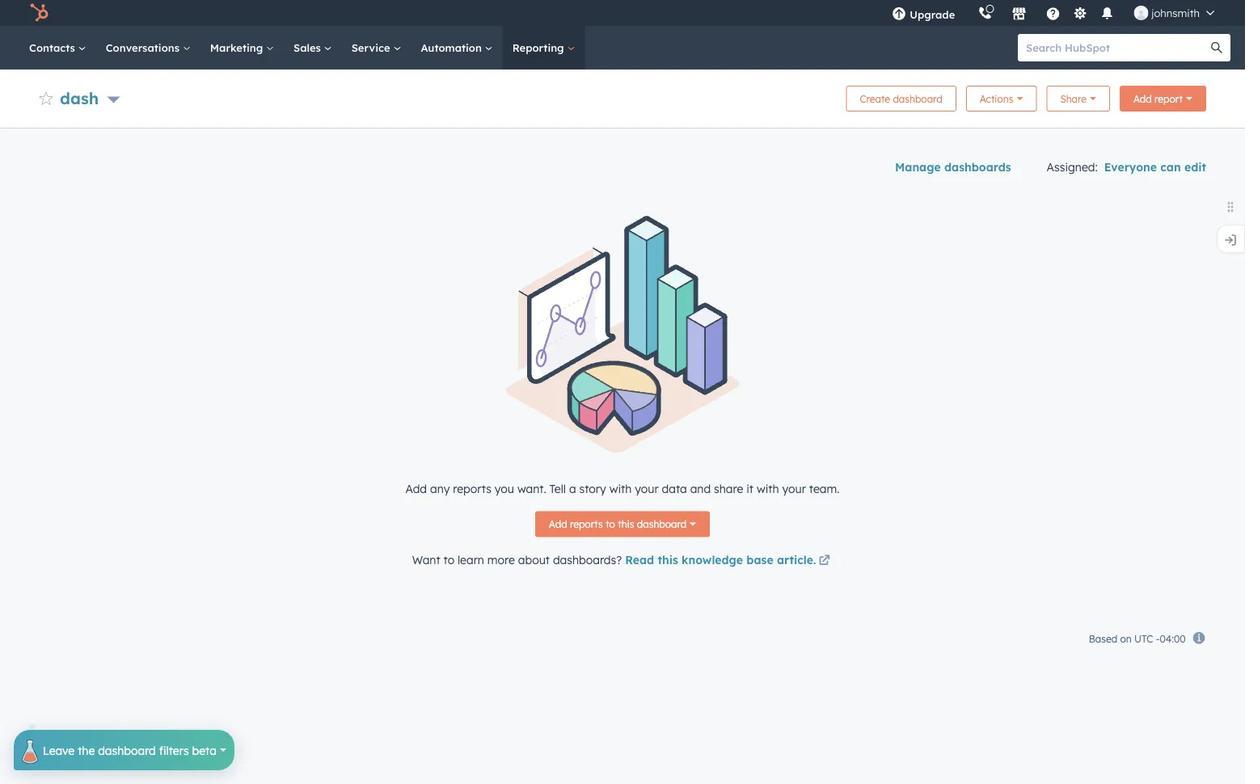 Task type: locate. For each thing, give the bounding box(es) containing it.
dashboard inside button
[[893, 93, 943, 105]]

2 horizontal spatial dashboard
[[893, 93, 943, 105]]

to down add any reports you want. tell a story with your data and share it with your team.
[[606, 518, 615, 531]]

1 horizontal spatial add
[[549, 518, 567, 531]]

add report
[[1134, 93, 1183, 105]]

menu
[[881, 0, 1226, 26]]

dashboard right the
[[98, 743, 156, 757]]

automation
[[421, 41, 485, 54]]

2 vertical spatial dashboard
[[98, 743, 156, 757]]

1 horizontal spatial to
[[606, 518, 615, 531]]

0 horizontal spatial to
[[444, 553, 455, 567]]

0 horizontal spatial with
[[609, 482, 632, 496]]

a
[[569, 482, 576, 496]]

beta
[[192, 743, 217, 757]]

0 horizontal spatial reports
[[453, 482, 492, 496]]

add inside popup button
[[1134, 93, 1152, 105]]

0 vertical spatial reports
[[453, 482, 492, 496]]

1 vertical spatial to
[[444, 553, 455, 567]]

marketing
[[210, 41, 266, 54]]

report
[[1155, 93, 1183, 105]]

sales link
[[284, 26, 342, 70]]

reports inside popup button
[[570, 518, 603, 531]]

help image
[[1046, 7, 1060, 22]]

to
[[606, 518, 615, 531], [444, 553, 455, 567]]

service link
[[342, 26, 411, 70]]

marketing link
[[200, 26, 284, 70]]

this down add any reports you want. tell a story with your data and share it with your team.
[[618, 518, 634, 531]]

based on utc -04:00
[[1089, 633, 1189, 645]]

service
[[351, 41, 393, 54]]

add inside add reports to this dashboard popup button
[[549, 518, 567, 531]]

1 vertical spatial this
[[658, 553, 678, 567]]

link opens in a new window image
[[819, 556, 830, 567]]

this
[[618, 518, 634, 531], [658, 553, 678, 567]]

0 vertical spatial add
[[1134, 93, 1152, 105]]

add for add reports to this dashboard
[[549, 518, 567, 531]]

dash
[[60, 88, 99, 108]]

add down tell
[[549, 518, 567, 531]]

reports left 'you'
[[453, 482, 492, 496]]

help button
[[1039, 0, 1067, 26]]

your
[[635, 482, 659, 496], [782, 482, 806, 496]]

search button
[[1203, 34, 1231, 61]]

contacts
[[29, 41, 78, 54]]

link opens in a new window image
[[819, 552, 830, 571]]

2 with from the left
[[757, 482, 779, 496]]

this right read
[[658, 553, 678, 567]]

add reports to this dashboard button
[[535, 512, 710, 537]]

reporting link
[[503, 26, 585, 70]]

notifications image
[[1100, 7, 1114, 22]]

1 vertical spatial add
[[405, 482, 427, 496]]

with right the it
[[757, 482, 779, 496]]

to left learn
[[444, 553, 455, 567]]

utc
[[1134, 633, 1153, 645]]

johnsmith button
[[1124, 0, 1224, 26]]

base
[[747, 553, 773, 567]]

to inside popup button
[[606, 518, 615, 531]]

0 vertical spatial dashboard
[[893, 93, 943, 105]]

your left team.
[[782, 482, 806, 496]]

assigned: everyone can edit
[[1047, 160, 1206, 174]]

0 vertical spatial to
[[606, 518, 615, 531]]

dashboard down data
[[637, 518, 687, 531]]

add left any on the bottom of the page
[[405, 482, 427, 496]]

0 horizontal spatial your
[[635, 482, 659, 496]]

notifications button
[[1093, 0, 1121, 26]]

manage dashboards button
[[895, 158, 1011, 177]]

0 horizontal spatial add
[[405, 482, 427, 496]]

settings link
[[1070, 4, 1090, 21]]

menu containing johnsmith
[[881, 0, 1226, 26]]

add any reports you want. tell a story with your data and share it with your team.
[[405, 482, 840, 496]]

read
[[625, 553, 654, 567]]

this inside popup button
[[618, 518, 634, 531]]

article.
[[777, 553, 816, 567]]

actions button
[[966, 86, 1037, 112]]

upgrade
[[910, 8, 955, 21]]

dash button
[[60, 86, 120, 110]]

hubspot link
[[19, 3, 61, 23]]

0 horizontal spatial dashboard
[[98, 743, 156, 757]]

any
[[430, 482, 450, 496]]

2 vertical spatial add
[[549, 518, 567, 531]]

add left report in the top right of the page
[[1134, 93, 1152, 105]]

leave the dashboard filters beta
[[43, 743, 217, 757]]

2 horizontal spatial add
[[1134, 93, 1152, 105]]

reports
[[453, 482, 492, 496], [570, 518, 603, 531]]

2 your from the left
[[782, 482, 806, 496]]

dashboards
[[944, 160, 1011, 174]]

calling icon image
[[978, 6, 992, 21]]

with right story
[[609, 482, 632, 496]]

the
[[78, 743, 95, 757]]

create dashboard
[[860, 93, 943, 105]]

share button
[[1047, 86, 1110, 112]]

automation link
[[411, 26, 503, 70]]

your left data
[[635, 482, 659, 496]]

reports up the dashboards? at bottom
[[570, 518, 603, 531]]

want to learn more about dashboards?
[[412, 553, 622, 567]]

data
[[662, 482, 687, 496]]

1 horizontal spatial dashboard
[[637, 518, 687, 531]]

0 vertical spatial this
[[618, 518, 634, 531]]

add for add report
[[1134, 93, 1152, 105]]

dashboard
[[893, 93, 943, 105], [637, 518, 687, 531], [98, 743, 156, 757]]

everyone can edit button
[[1104, 158, 1206, 177]]

1 horizontal spatial with
[[757, 482, 779, 496]]

1 vertical spatial reports
[[570, 518, 603, 531]]

dashboard right create on the top of page
[[893, 93, 943, 105]]

1 horizontal spatial this
[[658, 553, 678, 567]]

filters
[[159, 743, 189, 757]]

share
[[714, 482, 743, 496]]

add
[[1134, 93, 1152, 105], [405, 482, 427, 496], [549, 518, 567, 531]]

with
[[609, 482, 632, 496], [757, 482, 779, 496]]

1 horizontal spatial reports
[[570, 518, 603, 531]]

add report button
[[1120, 86, 1206, 112]]

0 horizontal spatial this
[[618, 518, 634, 531]]

1 horizontal spatial your
[[782, 482, 806, 496]]

share
[[1060, 93, 1087, 105]]

want
[[412, 553, 440, 567]]



Task type: vqa. For each thing, say whether or not it's contained in the screenshot.
reports
yes



Task type: describe. For each thing, give the bounding box(es) containing it.
conversations
[[106, 41, 183, 54]]

learn
[[458, 553, 484, 567]]

knowledge
[[682, 553, 743, 567]]

johnsmith
[[1152, 6, 1200, 19]]

team.
[[809, 482, 840, 496]]

manage dashboards
[[895, 160, 1011, 174]]

edit
[[1184, 160, 1206, 174]]

about
[[518, 553, 550, 567]]

based
[[1089, 633, 1118, 645]]

create
[[860, 93, 890, 105]]

1 vertical spatial dashboard
[[637, 518, 687, 531]]

and
[[690, 482, 711, 496]]

want.
[[517, 482, 546, 496]]

dash banner
[[39, 81, 1206, 112]]

upgrade image
[[892, 7, 907, 22]]

hubspot image
[[29, 3, 49, 23]]

more
[[487, 553, 515, 567]]

1 with from the left
[[609, 482, 632, 496]]

search image
[[1211, 42, 1222, 53]]

marketplaces button
[[1002, 0, 1036, 26]]

04:00
[[1160, 633, 1186, 645]]

add for add any reports you want. tell a story with your data and share it with your team.
[[405, 482, 427, 496]]

tell
[[549, 482, 566, 496]]

leave the dashboard filters beta button
[[14, 724, 234, 771]]

read this knowledge base article.
[[625, 553, 816, 567]]

can
[[1160, 160, 1181, 174]]

settings image
[[1073, 7, 1087, 21]]

john smith image
[[1134, 6, 1148, 20]]

story
[[579, 482, 606, 496]]

sales
[[294, 41, 324, 54]]

actions
[[980, 93, 1013, 105]]

everyone
[[1104, 160, 1157, 174]]

marketplaces image
[[1012, 7, 1026, 22]]

it
[[746, 482, 754, 496]]

contacts link
[[19, 26, 96, 70]]

dashboards?
[[553, 553, 622, 567]]

create dashboard button
[[846, 86, 956, 112]]

add reports to this dashboard
[[549, 518, 687, 531]]

assigned:
[[1047, 160, 1098, 174]]

conversations link
[[96, 26, 200, 70]]

Search HubSpot search field
[[1018, 34, 1216, 61]]

leave
[[43, 743, 75, 757]]

1 your from the left
[[635, 482, 659, 496]]

calling icon button
[[971, 2, 999, 24]]

reporting
[[512, 41, 567, 54]]

you
[[495, 482, 514, 496]]

read this knowledge base article. link
[[625, 552, 833, 571]]

on
[[1120, 633, 1132, 645]]

manage
[[895, 160, 941, 174]]

-
[[1156, 633, 1160, 645]]



